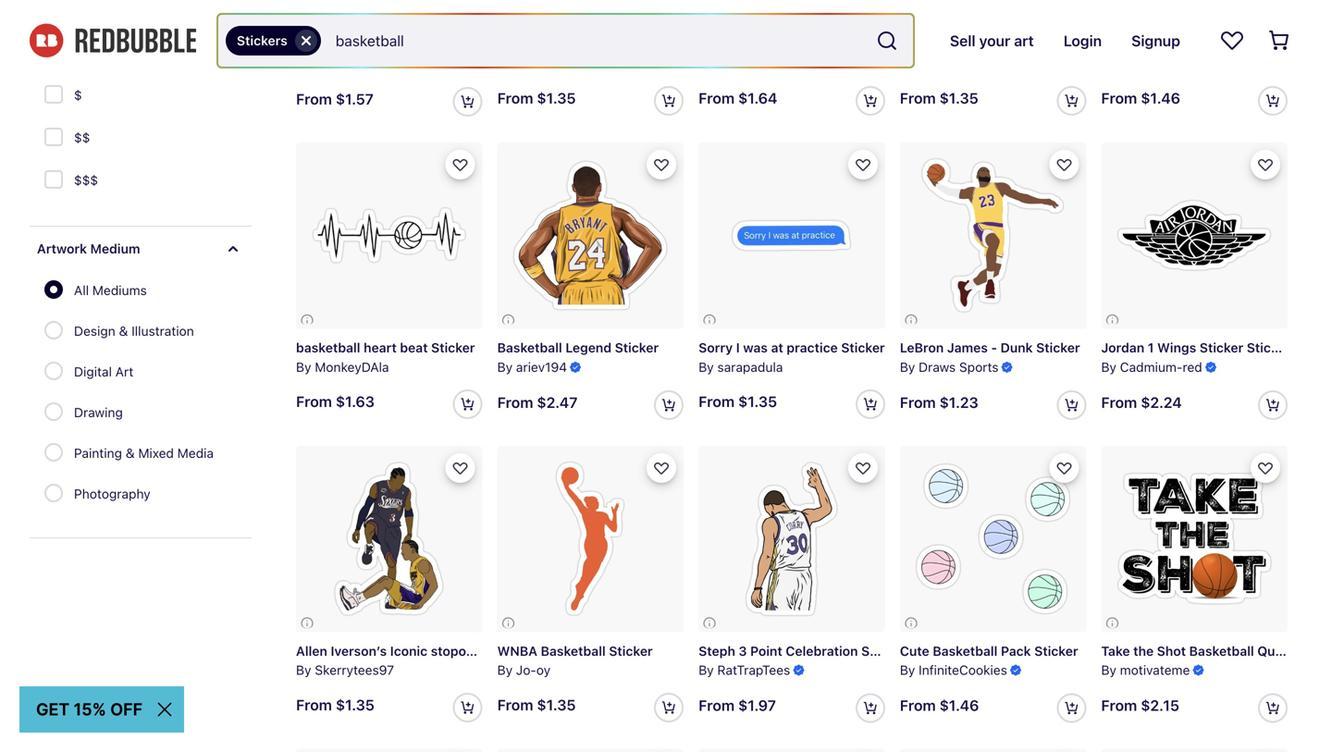 Task type: locate. For each thing, give the bounding box(es) containing it.
allen iverson's iconic stopover  sticker by skerrytees97
[[296, 644, 533, 678]]

stickers
[[237, 33, 288, 48]]

$1.35
[[537, 90, 576, 107], [940, 90, 979, 107], [739, 393, 778, 411], [336, 697, 375, 714], [537, 697, 576, 714]]

celebration
[[786, 644, 859, 659]]

sticker
[[367, 37, 411, 52], [839, 37, 883, 52], [968, 37, 1012, 52], [1170, 37, 1214, 52], [431, 340, 475, 355], [615, 340, 659, 355], [842, 340, 886, 355], [1037, 340, 1081, 355], [1200, 340, 1244, 355], [1248, 340, 1291, 355], [489, 644, 533, 659], [609, 644, 653, 659], [862, 644, 906, 659], [1035, 644, 1079, 659]]

basketball legend  sticker image
[[498, 142, 684, 329]]

by inside the basketball heart beat sticker by monkeydala
[[296, 359, 311, 375]]

from down jo-
[[498, 697, 534, 714]]

iconic
[[390, 644, 428, 659]]

0 vertical spatial jordan
[[921, 37, 965, 52]]

from down the brian
[[699, 90, 735, 107]]

from $1.35 for sorry i was at practice sticker by sarapadula
[[699, 393, 778, 411]]

cadmium-
[[1121, 359, 1183, 375]]

jordan left 1
[[1102, 340, 1145, 355]]

by ariev194
[[498, 359, 567, 375]]

lebron james - dunk sticker image
[[900, 142, 1087, 329]]

infinitecookies
[[919, 663, 1008, 678]]

from for air jordan  sticker
[[900, 90, 936, 107]]

from for take the shot basketball quote sticke
[[1102, 697, 1138, 715]]

& left mixed
[[126, 446, 135, 461]]

motivateme
[[1121, 663, 1191, 678]]

from down by ariev194
[[498, 394, 534, 411]]

$1.35 for air jordan  sticker by chevynaus
[[940, 90, 979, 107]]

by down allen at the bottom
[[296, 663, 311, 678]]

illustration
[[132, 324, 194, 339]]

mixed
[[138, 446, 174, 461]]

sorry
[[699, 340, 733, 355]]

basketball
[[1102, 37, 1167, 52], [498, 340, 562, 355], [541, 644, 606, 659], [933, 644, 998, 659], [1190, 644, 1255, 659]]

sticker inside the basketball heart beat sticker by monkeydala
[[431, 340, 475, 355]]

shot
[[1158, 644, 1187, 659]]

& for design
[[119, 324, 128, 339]]

air jordan  sticker by chevynaus
[[900, 37, 1012, 71]]

by down "take"
[[1102, 663, 1117, 678]]

from down skerrytees97
[[296, 697, 332, 714]]

from for lebron james - dunk sticker
[[900, 394, 936, 411]]

cute basketball pack sticker
[[900, 644, 1079, 659]]

wings
[[1158, 340, 1197, 355]]

redbubble logo image
[[30, 24, 196, 58]]

None radio
[[44, 321, 63, 340], [44, 362, 63, 380], [44, 403, 63, 421], [44, 443, 63, 462], [44, 484, 63, 503], [44, 321, 63, 340], [44, 362, 63, 380], [44, 403, 63, 421], [44, 443, 63, 462], [44, 484, 63, 503]]

0 horizontal spatial from $1.46
[[900, 697, 980, 715]]

by down michael
[[699, 56, 714, 71]]

from $1.35
[[498, 90, 576, 107], [900, 90, 979, 107], [699, 393, 778, 411], [296, 697, 375, 714], [498, 697, 576, 714]]

$1.35 for allen iverson's iconic stopover  sticker by skerrytees97
[[336, 697, 375, 714]]

steph
[[699, 644, 736, 659]]

lebron
[[900, 340, 944, 355]]

from $1.35 down "chevynaus"
[[900, 90, 979, 107]]

by down cute
[[900, 663, 916, 678]]

from for basketball legend  sticker
[[498, 394, 534, 411]]

basketball inside the wnba basketball sticker by jo-oy
[[541, 644, 606, 659]]

&
[[119, 324, 128, 339], [126, 446, 135, 461]]

from down sarapadula
[[699, 393, 735, 411]]

by left petar
[[498, 56, 513, 71]]

from $1.35 down sarapadula
[[699, 393, 778, 411]]

by motivateme
[[1102, 663, 1191, 678]]

pack
[[1001, 644, 1032, 659]]

take the shot basketball quote sticker image
[[1102, 446, 1288, 633]]

from left $2.15
[[1102, 697, 1138, 715]]

red
[[1183, 359, 1203, 375]]

from left $1.63
[[296, 393, 332, 411]]

by down basketball
[[296, 359, 311, 375]]

jo-
[[516, 663, 537, 678]]

$1.97
[[739, 697, 777, 715]]

monkeydala
[[315, 359, 389, 375]]

None radio
[[44, 280, 63, 299]]

0 horizontal spatial jordan
[[921, 37, 965, 52]]

by left jo-
[[498, 663, 513, 678]]

$1.46 down basketball  sticker
[[1142, 90, 1181, 107]]

price
[[37, 46, 69, 61]]

artwork medium button
[[30, 227, 252, 271]]

media
[[177, 446, 214, 461]]

brian
[[718, 56, 748, 71]]

& right design on the top left of the page
[[119, 324, 128, 339]]

kujundzic
[[551, 56, 610, 71]]

from $1.35 down skerrytees97
[[296, 697, 375, 714]]

from left $1.97
[[699, 697, 735, 715]]

by down steph
[[699, 663, 714, 678]]

from $1.35 for air jordan  sticker by chevynaus
[[900, 90, 979, 107]]

from down by duxpavlic
[[296, 90, 332, 108]]

0 vertical spatial from $1.46
[[1102, 90, 1181, 107]]

by rattraptees
[[699, 663, 791, 678]]

air
[[900, 37, 918, 52]]

$1.35 down "chevynaus"
[[940, 90, 979, 107]]

$1.35 down sarapadula
[[739, 393, 778, 411]]

skerrytees97
[[315, 663, 394, 678]]

basketball heart beat sticker by monkeydala
[[296, 340, 475, 375]]

art
[[115, 364, 134, 380]]

$1.35 down oy at the left
[[537, 697, 576, 714]]

jordan inside 'air jordan  sticker by chevynaus'
[[921, 37, 965, 52]]

hurst
[[751, 56, 782, 71]]

jordan 1 wings sticker sticker
[[1102, 340, 1291, 355]]

by draws sports
[[900, 359, 999, 375]]

$1.35 down skerrytees97
[[336, 697, 375, 714]]

sticker inside the wnba basketball sticker by jo-oy
[[609, 644, 653, 659]]

michael jordan sticker sticker by brian hurst
[[699, 37, 883, 71]]

Stickers field
[[218, 15, 913, 67]]

quote
[[1258, 644, 1296, 659]]

1 horizontal spatial jordan
[[1102, 340, 1145, 355]]

by inside the allen iverson's iconic stopover  sticker by skerrytees97
[[296, 663, 311, 678]]

$1.35 down by petar kujundzic
[[537, 90, 576, 107]]

basketball legend  sticker
[[498, 340, 659, 355]]

1 horizontal spatial from $1.46
[[1102, 90, 1181, 107]]

from $2.47
[[498, 394, 578, 411]]

steph 3 point celebration sticker image
[[699, 446, 886, 633]]

None checkbox
[[44, 128, 67, 150]]

petar
[[516, 56, 548, 71]]

mediums
[[92, 283, 147, 298]]

from $1.35 down oy at the left
[[498, 697, 576, 714]]

from $1.46
[[1102, 90, 1181, 107], [900, 697, 980, 715]]

from down by infinitecookies
[[900, 697, 936, 715]]

None checkbox
[[44, 85, 67, 107], [44, 170, 67, 193], [44, 85, 67, 107], [44, 170, 67, 193]]

from left $2.24
[[1102, 394, 1138, 411]]

from $1.57
[[296, 90, 374, 108]]

from for michael jordan sticker sticker
[[699, 90, 735, 107]]

by inside 'air jordan  sticker by chevynaus'
[[900, 56, 916, 71]]

sticker inside sorry i was at practice sticker by sarapadula
[[842, 340, 886, 355]]

was
[[744, 340, 768, 355]]

from for steph 3 point celebration sticker
[[699, 697, 735, 715]]

by down sorry
[[699, 359, 714, 375]]

from down "chevynaus"
[[900, 90, 936, 107]]

michael
[[699, 37, 748, 52]]

from $1.46 down by infinitecookies
[[900, 697, 980, 715]]

take
[[1102, 644, 1131, 659]]

from $1.35 for wnba basketball sticker by jo-oy
[[498, 697, 576, 714]]

0 vertical spatial &
[[119, 324, 128, 339]]

photography
[[74, 486, 151, 502]]

from $1.46 down basketball  sticker
[[1102, 90, 1181, 107]]

1 horizontal spatial $1.46
[[1142, 90, 1181, 107]]

by infinitecookies
[[900, 663, 1008, 678]]

sports
[[960, 359, 999, 375]]

Search term search field
[[321, 15, 869, 67]]

$1.46 down infinitecookies
[[940, 697, 980, 715]]

1 vertical spatial &
[[126, 446, 135, 461]]

from $1.64
[[699, 90, 778, 107]]

allen iverson's iconic stopover  sticker image
[[296, 446, 483, 633]]

from for basketball heart beat sticker
[[296, 393, 332, 411]]

jordan up "chevynaus"
[[921, 37, 965, 52]]

design & illustration
[[74, 324, 194, 339]]

oy
[[537, 663, 551, 678]]

from
[[498, 90, 534, 107], [699, 90, 735, 107], [900, 90, 936, 107], [1102, 90, 1138, 107], [296, 90, 332, 108], [296, 393, 332, 411], [699, 393, 735, 411], [498, 394, 534, 411], [900, 394, 936, 411], [1102, 394, 1138, 411], [296, 697, 332, 714], [498, 697, 534, 714], [699, 697, 735, 715], [900, 697, 936, 715], [1102, 697, 1138, 715]]

from for allen iverson's iconic stopover  sticker
[[296, 697, 332, 714]]

by
[[296, 56, 311, 71], [498, 56, 513, 71], [699, 56, 714, 71], [900, 56, 916, 71], [296, 359, 311, 375], [498, 359, 513, 375], [699, 359, 714, 375], [900, 359, 916, 375], [1102, 359, 1117, 375], [296, 663, 311, 678], [498, 663, 513, 678], [699, 663, 714, 678], [900, 663, 916, 678], [1102, 663, 1117, 678]]

from for basket ball  sticker
[[296, 90, 332, 108]]

point
[[751, 644, 783, 659]]

by down air
[[900, 56, 916, 71]]

the
[[1134, 644, 1154, 659]]

1
[[1148, 340, 1155, 355]]

from down draws
[[900, 394, 936, 411]]

heart
[[364, 340, 397, 355]]

0 horizontal spatial $1.46
[[940, 697, 980, 715]]



Task type: describe. For each thing, give the bounding box(es) containing it.
from $1.35 down petar
[[498, 90, 576, 107]]

sticker inside 'air jordan  sticker by chevynaus'
[[968, 37, 1012, 52]]

$1.23
[[940, 394, 979, 411]]

by cadmium-red
[[1102, 359, 1203, 375]]

basket
[[296, 37, 338, 52]]

none checkbox inside price group
[[44, 128, 67, 150]]

$1.57
[[336, 90, 374, 108]]

1 vertical spatial $1.46
[[940, 697, 980, 715]]

price button
[[30, 31, 252, 76]]

from $1.97
[[699, 697, 777, 715]]

digital
[[74, 364, 112, 380]]

from $1.23
[[900, 394, 979, 411]]

by inside the wnba basketball sticker by jo-oy
[[498, 663, 513, 678]]

lebron james - dunk sticker
[[900, 340, 1081, 355]]

artwork medium
[[37, 241, 140, 256]]

& for painting
[[126, 446, 135, 461]]

by down basket
[[296, 56, 311, 71]]

medium
[[90, 241, 140, 256]]

sticker
[[794, 37, 836, 52]]

james
[[948, 340, 988, 355]]

basketball  sticker
[[1102, 37, 1214, 52]]

digital art
[[74, 364, 134, 380]]

duxpavlic
[[315, 56, 372, 71]]

price group
[[43, 76, 98, 204]]

$1.35 for sorry i was at practice sticker by sarapadula
[[739, 393, 778, 411]]

wnba basketball sticker image
[[498, 446, 684, 633]]

rattraptees
[[718, 663, 791, 678]]

jordan 1 wings sticker sticker image
[[1102, 142, 1288, 329]]

sticker inside the allen iverson's iconic stopover  sticker by skerrytees97
[[489, 644, 533, 659]]

$1.64
[[739, 90, 778, 107]]

at
[[772, 340, 784, 355]]

from for cute basketball pack sticker
[[900, 697, 936, 715]]

wnba basketball sticker by jo-oy
[[498, 644, 653, 678]]

by inside michael jordan sticker sticker by brian hurst
[[699, 56, 714, 71]]

cute basketball pack sticker image
[[900, 446, 1087, 633]]

basket ball  sticker
[[296, 37, 411, 52]]

0 vertical spatial $1.46
[[1142, 90, 1181, 107]]

from $2.24
[[1102, 394, 1183, 411]]

from $2.15
[[1102, 697, 1180, 715]]

sorry i was at practice sticker image
[[699, 142, 886, 329]]

by left cadmium-
[[1102, 359, 1117, 375]]

painting & mixed media
[[74, 446, 214, 461]]

by petar kujundzic
[[498, 56, 610, 71]]

artwork
[[37, 241, 87, 256]]

by down lebron
[[900, 359, 916, 375]]

dunk
[[1001, 340, 1034, 355]]

from $1.63
[[296, 393, 375, 411]]

$2.15
[[1142, 697, 1180, 715]]

$2.24
[[1142, 394, 1183, 411]]

1 vertical spatial jordan
[[1102, 340, 1145, 355]]

legend
[[566, 340, 612, 355]]

wnba
[[498, 644, 538, 659]]

draws
[[919, 359, 956, 375]]

all
[[74, 283, 89, 298]]

1 vertical spatial from $1.46
[[900, 697, 980, 715]]

$1.63
[[336, 393, 375, 411]]

stickers button
[[226, 26, 321, 56]]

chevynaus
[[919, 56, 985, 71]]

-
[[992, 340, 998, 355]]

ball
[[341, 37, 364, 52]]

$1.35 for wnba basketball sticker by jo-oy
[[537, 697, 576, 714]]

sarapadula
[[718, 359, 783, 375]]

design
[[74, 324, 115, 339]]

artwork medium option group
[[44, 271, 225, 516]]

take the shot basketball quote sticke
[[1102, 644, 1333, 659]]

by left ariev194
[[498, 359, 513, 375]]

from for sorry i was at practice sticker
[[699, 393, 735, 411]]

practice
[[787, 340, 838, 355]]

all mediums
[[74, 283, 147, 298]]

by inside sorry i was at practice sticker by sarapadula
[[699, 359, 714, 375]]

painting
[[74, 446, 122, 461]]

none radio inside artwork medium option group
[[44, 280, 63, 299]]

$2.47
[[537, 394, 578, 411]]

beat
[[400, 340, 428, 355]]

from $1.35 for allen iverson's iconic stopover  sticker by skerrytees97
[[296, 697, 375, 714]]

from down petar
[[498, 90, 534, 107]]

sticker inside michael jordan sticker sticker by brian hurst
[[839, 37, 883, 52]]

cute
[[900, 644, 930, 659]]

from down basketball  sticker
[[1102, 90, 1138, 107]]

allen
[[296, 644, 328, 659]]

sorry i was at practice sticker by sarapadula
[[699, 340, 886, 375]]

ariev194
[[516, 359, 567, 375]]

iverson's
[[331, 644, 387, 659]]

stopover
[[431, 644, 486, 659]]

basketball
[[296, 340, 361, 355]]

3
[[739, 644, 747, 659]]

from for jordan 1 wings sticker sticker
[[1102, 394, 1138, 411]]

sticke
[[1299, 644, 1333, 659]]

from for wnba basketball sticker
[[498, 697, 534, 714]]

basketball heart beat sticker image
[[296, 142, 483, 329]]



Task type: vqa. For each thing, say whether or not it's contained in the screenshot.
Basketball in the Wnba Basketball Sticker By Jo-Oy
yes



